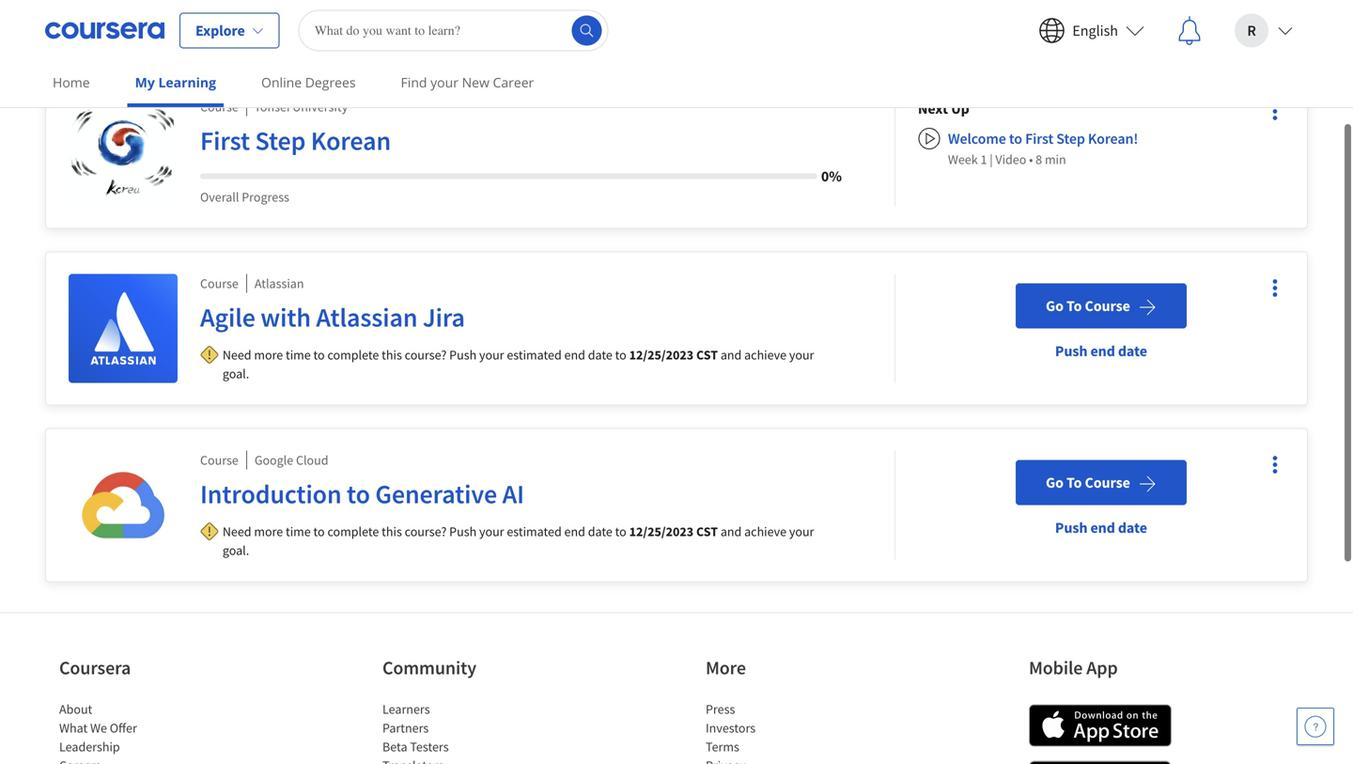 Task type: locate. For each thing, give the bounding box(es) containing it.
estimated
[[507, 346, 562, 363], [507, 523, 562, 540]]

tab list
[[45, 0, 1308, 15]]

2 and achieve your goal. from the top
[[223, 523, 814, 559]]

need for introduction
[[223, 523, 251, 540]]

3 list from the left
[[706, 700, 866, 764]]

cst
[[696, 346, 718, 363], [696, 523, 718, 540]]

online
[[261, 73, 302, 91]]

1 vertical spatial push end date button
[[1040, 505, 1163, 550]]

this down agile with atlassian jira at left
[[382, 346, 402, 363]]

partners
[[383, 719, 429, 736]]

1 vertical spatial time
[[286, 523, 311, 540]]

1 complete from the top
[[327, 346, 379, 363]]

1 vertical spatial to
[[1067, 473, 1082, 492]]

time
[[286, 346, 311, 363], [286, 523, 311, 540]]

need more time to complete this course? push your estimated end date to 12/25/2023 cst down generative
[[223, 523, 718, 540]]

to
[[1067, 297, 1082, 315], [1067, 473, 1082, 492]]

cst for introduction to generative ai
[[696, 523, 718, 540]]

step
[[255, 124, 306, 157], [1057, 129, 1085, 148]]

about what we offer leadership
[[59, 701, 137, 755]]

first inside welcome to first step korean! week 1 | video • 8 min
[[1025, 129, 1054, 148]]

complete down agile with atlassian jira at left
[[327, 346, 379, 363]]

next
[[918, 99, 948, 118]]

go to course button for jira
[[1016, 283, 1187, 328]]

0 vertical spatial complete
[[327, 346, 379, 363]]

coursera
[[59, 656, 131, 680]]

push end date button for ai
[[1040, 505, 1163, 550]]

12/25/2023
[[629, 346, 694, 363], [629, 523, 694, 540]]

online degrees link
[[254, 61, 363, 103]]

1 time from the top
[[286, 346, 311, 363]]

complete for with
[[327, 346, 379, 363]]

agile with atlassian jira
[[200, 301, 465, 334]]

push end date for introduction to generative ai
[[1055, 518, 1147, 537]]

1 vertical spatial go to course button
[[1016, 460, 1187, 505]]

2 12/25/2023 from the top
[[629, 523, 694, 540]]

1 vertical spatial estimated
[[507, 523, 562, 540]]

1 and from the top
[[721, 346, 742, 363]]

1 vertical spatial go
[[1046, 473, 1064, 492]]

0 vertical spatial go
[[1046, 297, 1064, 315]]

first inside 'link'
[[200, 124, 250, 157]]

1 and achieve your goal. from the top
[[223, 346, 814, 382]]

None search field
[[299, 10, 609, 51]]

0 vertical spatial push end date button
[[1040, 328, 1163, 374]]

push end date
[[1055, 342, 1147, 360], [1055, 518, 1147, 537]]

1 vertical spatial cst
[[696, 523, 718, 540]]

2 course? from the top
[[405, 523, 447, 540]]

1 vertical spatial and
[[721, 523, 742, 540]]

date
[[1118, 342, 1147, 360], [588, 346, 613, 363], [1118, 518, 1147, 537], [588, 523, 613, 540]]

1 vertical spatial course?
[[405, 523, 447, 540]]

1 list item from the left
[[59, 756, 219, 764]]

2 list item from the left
[[383, 756, 542, 764]]

home link
[[45, 61, 97, 103]]

this for atlassian
[[382, 346, 402, 363]]

1 push end date from the top
[[1055, 342, 1147, 360]]

introduction to generative ai
[[200, 477, 524, 510]]

course?
[[405, 346, 447, 363], [405, 523, 447, 540]]

1 course? from the top
[[405, 346, 447, 363]]

push
[[1055, 342, 1088, 360], [449, 346, 477, 363], [1055, 518, 1088, 537], [449, 523, 477, 540]]

1 vertical spatial need more time to complete this course? push your estimated end date to 12/25/2023 cst
[[223, 523, 718, 540]]

need more time to complete this course? push your estimated end date to 12/25/2023 cst for jira
[[223, 346, 718, 363]]

1 horizontal spatial step
[[1057, 129, 1085, 148]]

2 this from the top
[[382, 523, 402, 540]]

0 vertical spatial go to course button
[[1016, 283, 1187, 328]]

1 vertical spatial this
[[382, 523, 402, 540]]

0 horizontal spatial list item
[[59, 756, 219, 764]]

0 horizontal spatial list
[[59, 700, 219, 764]]

estimated down the agile with atlassian jira link
[[507, 346, 562, 363]]

about link
[[59, 701, 92, 718]]

and achieve your goal. for agile with atlassian jira
[[223, 346, 814, 382]]

1 vertical spatial 12/25/2023
[[629, 523, 694, 540]]

and achieve your goal. down the agile with atlassian jira link
[[223, 346, 814, 382]]

introduction to generative ai link
[[200, 477, 842, 518]]

1 vertical spatial achieve
[[744, 523, 787, 540]]

0 vertical spatial go to course
[[1046, 297, 1130, 315]]

coursera image
[[45, 16, 164, 46]]

2 achieve from the top
[[744, 523, 787, 540]]

and achieve your goal. down introduction to generative ai 'link'
[[223, 523, 814, 559]]

2 push end date button from the top
[[1040, 505, 1163, 550]]

korean!
[[1088, 129, 1138, 148]]

video
[[996, 151, 1027, 168]]

course
[[200, 98, 239, 115], [200, 275, 239, 292], [1085, 297, 1130, 315], [200, 452, 239, 469], [1085, 473, 1130, 492]]

1 vertical spatial and achieve your goal.
[[223, 523, 814, 559]]

app
[[1087, 656, 1118, 680]]

0 vertical spatial cst
[[696, 346, 718, 363]]

list item
[[59, 756, 219, 764], [383, 756, 542, 764], [706, 756, 866, 764]]

2 need more time to complete this course? push your estimated end date to 12/25/2023 cst from the top
[[223, 523, 718, 540]]

2 time from the top
[[286, 523, 311, 540]]

press investors terms
[[706, 701, 756, 755]]

list
[[59, 700, 219, 764], [383, 700, 542, 764], [706, 700, 866, 764]]

first up overall
[[200, 124, 250, 157]]

list containing press
[[706, 700, 866, 764]]

complete down the introduction to generative ai
[[327, 523, 379, 540]]

goal. for introduction
[[223, 542, 249, 559]]

1 go from the top
[[1046, 297, 1064, 315]]

go to course
[[1046, 297, 1130, 315], [1046, 473, 1130, 492]]

1 vertical spatial more
[[254, 523, 283, 540]]

download on the app store image
[[1029, 704, 1172, 747]]

1 go to course button from the top
[[1016, 283, 1187, 328]]

2 go to course from the top
[[1046, 473, 1130, 492]]

find your new career link
[[393, 61, 542, 103]]

step down yonsei
[[255, 124, 306, 157]]

1 estimated from the top
[[507, 346, 562, 363]]

0 vertical spatial push end date
[[1055, 342, 1147, 360]]

2 list from the left
[[383, 700, 542, 764]]

0 vertical spatial goal.
[[223, 365, 249, 382]]

more for agile
[[254, 346, 283, 363]]

atlassian up with
[[255, 275, 304, 292]]

1 achieve from the top
[[744, 346, 787, 363]]

press
[[706, 701, 735, 718]]

0 vertical spatial need
[[223, 346, 251, 363]]

what we offer link
[[59, 719, 137, 736]]

1 horizontal spatial list
[[383, 700, 542, 764]]

course? down generative
[[405, 523, 447, 540]]

get it on google play image
[[1029, 761, 1172, 764]]

1 need from the top
[[223, 346, 251, 363]]

time down with
[[286, 346, 311, 363]]

2 and from the top
[[721, 523, 742, 540]]

2 cst from the top
[[696, 523, 718, 540]]

1 push end date button from the top
[[1040, 328, 1163, 374]]

first
[[200, 124, 250, 157], [1025, 129, 1054, 148]]

1 vertical spatial goal.
[[223, 542, 249, 559]]

learning
[[158, 73, 216, 91]]

1 vertical spatial need
[[223, 523, 251, 540]]

need down introduction
[[223, 523, 251, 540]]

course for agile with atlassian jira
[[200, 275, 239, 292]]

progress
[[242, 188, 289, 205]]

0 vertical spatial more
[[254, 346, 283, 363]]

2 horizontal spatial list item
[[706, 756, 866, 764]]

go for jira
[[1046, 297, 1064, 315]]

goal. down agile
[[223, 365, 249, 382]]

1 go to course from the top
[[1046, 297, 1130, 315]]

need more time to complete this course? push your estimated end date to 12/25/2023 cst
[[223, 346, 718, 363], [223, 523, 718, 540]]

1 need more time to complete this course? push your estimated end date to 12/25/2023 cst from the top
[[223, 346, 718, 363]]

list item for community
[[383, 756, 542, 764]]

time down introduction
[[286, 523, 311, 540]]

2 push end date from the top
[[1055, 518, 1147, 537]]

more option for agile with atlassian jira image
[[1262, 275, 1289, 301]]

partners link
[[383, 719, 429, 736]]

list for more
[[706, 700, 866, 764]]

2 to from the top
[[1067, 473, 1082, 492]]

this
[[382, 346, 402, 363], [382, 523, 402, 540]]

go to course button
[[1016, 283, 1187, 328], [1016, 460, 1187, 505]]

step up min
[[1057, 129, 1085, 148]]

1 to from the top
[[1067, 297, 1082, 315]]

0 vertical spatial and
[[721, 346, 742, 363]]

goal. down introduction
[[223, 542, 249, 559]]

achieve
[[744, 346, 787, 363], [744, 523, 787, 540]]

1 goal. from the top
[[223, 365, 249, 382]]

0 vertical spatial 12/25/2023
[[629, 346, 694, 363]]

1 this from the top
[[382, 346, 402, 363]]

more option for first step korean image
[[1262, 98, 1289, 125]]

testers
[[410, 738, 449, 755]]

learners partners beta testers
[[383, 701, 449, 755]]

r button
[[1220, 0, 1308, 61]]

0 vertical spatial this
[[382, 346, 402, 363]]

list containing learners
[[383, 700, 542, 764]]

explore button
[[180, 13, 280, 48]]

list item down testers
[[383, 756, 542, 764]]

first up 8
[[1025, 129, 1054, 148]]

this down the introduction to generative ai
[[382, 523, 402, 540]]

1 vertical spatial push end date
[[1055, 518, 1147, 537]]

1 more from the top
[[254, 346, 283, 363]]

0 vertical spatial and achieve your goal.
[[223, 346, 814, 382]]

list item down offer
[[59, 756, 219, 764]]

learners
[[383, 701, 430, 718]]

1 vertical spatial go to course
[[1046, 473, 1130, 492]]

1 horizontal spatial first
[[1025, 129, 1054, 148]]

need more time to complete this course? push your estimated end date to 12/25/2023 cst down jira
[[223, 346, 718, 363]]

terms
[[706, 738, 740, 755]]

3 list item from the left
[[706, 756, 866, 764]]

cloud
[[296, 452, 329, 469]]

and
[[721, 346, 742, 363], [721, 523, 742, 540]]

to inside welcome to first step korean! week 1 | video • 8 min
[[1009, 129, 1023, 148]]

0 horizontal spatial atlassian
[[255, 275, 304, 292]]

2 go to course button from the top
[[1016, 460, 1187, 505]]

2 more from the top
[[254, 523, 283, 540]]

0 vertical spatial course?
[[405, 346, 447, 363]]

help center image
[[1305, 715, 1327, 738]]

go to course button for ai
[[1016, 460, 1187, 505]]

2 horizontal spatial list
[[706, 700, 866, 764]]

0 horizontal spatial step
[[255, 124, 306, 157]]

8
[[1036, 151, 1042, 168]]

0 vertical spatial estimated
[[507, 346, 562, 363]]

list for community
[[383, 700, 542, 764]]

go
[[1046, 297, 1064, 315], [1046, 473, 1064, 492]]

to for agile with atlassian jira
[[1067, 297, 1082, 315]]

list item down press investors terms
[[706, 756, 866, 764]]

goal.
[[223, 365, 249, 382], [223, 542, 249, 559]]

time for with
[[286, 346, 311, 363]]

1 12/25/2023 from the top
[[629, 346, 694, 363]]

welcome to first step korean! week 1 | video • 8 min
[[948, 129, 1138, 168]]

2 complete from the top
[[327, 523, 379, 540]]

push end date button
[[1040, 328, 1163, 374], [1040, 505, 1163, 550]]

estimated for introduction to generative ai
[[507, 523, 562, 540]]

1 cst from the top
[[696, 346, 718, 363]]

find
[[401, 73, 427, 91]]

2 need from the top
[[223, 523, 251, 540]]

investors
[[706, 719, 756, 736]]

2 goal. from the top
[[223, 542, 249, 559]]

course? down jira
[[405, 346, 447, 363]]

what
[[59, 719, 88, 736]]

estimated for agile with atlassian jira
[[507, 346, 562, 363]]

2 go from the top
[[1046, 473, 1064, 492]]

0 horizontal spatial first
[[200, 124, 250, 157]]

degrees
[[305, 73, 356, 91]]

your
[[431, 73, 459, 91], [479, 346, 504, 363], [789, 346, 814, 363], [479, 523, 504, 540], [789, 523, 814, 540]]

estimated down introduction to generative ai 'link'
[[507, 523, 562, 540]]

12/25/2023 for introduction to generative ai
[[629, 523, 694, 540]]

and achieve your goal.
[[223, 346, 814, 382], [223, 523, 814, 559]]

need down agile
[[223, 346, 251, 363]]

1 list from the left
[[59, 700, 219, 764]]

1 vertical spatial atlassian
[[316, 301, 418, 334]]

1 horizontal spatial list item
[[383, 756, 542, 764]]

list containing about
[[59, 700, 219, 764]]

0 vertical spatial atlassian
[[255, 275, 304, 292]]

0 vertical spatial need more time to complete this course? push your estimated end date to 12/25/2023 cst
[[223, 346, 718, 363]]

What do you want to learn? text field
[[299, 10, 609, 51]]

learners link
[[383, 701, 430, 718]]

atlassian left jira
[[316, 301, 418, 334]]

agile
[[200, 301, 255, 334]]

0 vertical spatial to
[[1067, 297, 1082, 315]]

to
[[1009, 129, 1023, 148], [313, 346, 325, 363], [615, 346, 627, 363], [347, 477, 370, 510], [313, 523, 325, 540], [615, 523, 627, 540]]

more down with
[[254, 346, 283, 363]]

community
[[383, 656, 477, 680]]

leadership link
[[59, 738, 120, 755]]

and for ai
[[721, 523, 742, 540]]

2 estimated from the top
[[507, 523, 562, 540]]

more down introduction
[[254, 523, 283, 540]]

1 vertical spatial complete
[[327, 523, 379, 540]]

need
[[223, 346, 251, 363], [223, 523, 251, 540]]

go to course for introduction to generative ai
[[1046, 473, 1130, 492]]

0 vertical spatial achieve
[[744, 346, 787, 363]]

0 vertical spatial time
[[286, 346, 311, 363]]



Task type: vqa. For each thing, say whether or not it's contained in the screenshot.


Task type: describe. For each thing, give the bounding box(es) containing it.
leadership
[[59, 738, 120, 755]]

we
[[90, 719, 107, 736]]

my learning link
[[128, 61, 224, 107]]

push end date for agile with atlassian jira
[[1055, 342, 1147, 360]]

investors link
[[706, 719, 756, 736]]

push end date button for jira
[[1040, 328, 1163, 374]]

list item for more
[[706, 756, 866, 764]]

up
[[951, 99, 970, 118]]

korean
[[311, 124, 391, 157]]

course for introduction to generative ai
[[200, 452, 239, 469]]

home
[[53, 73, 90, 91]]

need for agile
[[223, 346, 251, 363]]

achieve for jira
[[744, 346, 787, 363]]

new
[[462, 73, 490, 91]]

introduction to generative ai image
[[69, 451, 178, 560]]

step inside 'link'
[[255, 124, 306, 157]]

ai
[[502, 477, 524, 510]]

university
[[292, 98, 348, 115]]

cst for agile with atlassian jira
[[696, 346, 718, 363]]

and for jira
[[721, 346, 742, 363]]

about
[[59, 701, 92, 718]]

need more time to complete this course? push your estimated end date to 12/25/2023 cst for ai
[[223, 523, 718, 540]]

and achieve your goal. for introduction to generative ai
[[223, 523, 814, 559]]

google cloud
[[255, 452, 329, 469]]

r
[[1247, 21, 1256, 40]]

|
[[990, 151, 993, 168]]

•
[[1029, 151, 1033, 168]]

next up
[[918, 99, 970, 118]]

go to course for agile with atlassian jira
[[1046, 297, 1130, 315]]

generative
[[375, 477, 497, 510]]

step inside welcome to first step korean! week 1 | video • 8 min
[[1057, 129, 1085, 148]]

overall progress
[[200, 188, 289, 205]]

complete for to
[[327, 523, 379, 540]]

beta
[[383, 738, 407, 755]]

career
[[493, 73, 534, 91]]

yonsei
[[255, 98, 290, 115]]

0%
[[821, 167, 842, 186]]

introduction
[[200, 477, 342, 510]]

mobile
[[1029, 656, 1083, 680]]

time for to
[[286, 523, 311, 540]]

goal. for agile
[[223, 365, 249, 382]]

google
[[255, 452, 293, 469]]

english
[[1073, 21, 1118, 40]]

course? for atlassian
[[405, 346, 447, 363]]

course for first step korean
[[200, 98, 239, 115]]

course? for generative
[[405, 523, 447, 540]]

to inside introduction to generative ai 'link'
[[347, 477, 370, 510]]

12/25/2023 for agile with atlassian jira
[[629, 346, 694, 363]]

welcome
[[948, 129, 1006, 148]]

online degrees
[[261, 73, 356, 91]]

more
[[706, 656, 746, 680]]

more option for introduction to generative ai image
[[1262, 452, 1289, 478]]

offer
[[110, 719, 137, 736]]

achieve for ai
[[744, 523, 787, 540]]

overall
[[200, 188, 239, 205]]

find your new career
[[401, 73, 534, 91]]

mobile app
[[1029, 656, 1118, 680]]

to for introduction to generative ai
[[1067, 473, 1082, 492]]

jira
[[423, 301, 465, 334]]

with
[[261, 301, 311, 334]]

1
[[981, 151, 987, 168]]

explore
[[195, 21, 245, 40]]

my
[[135, 73, 155, 91]]

first step korean image
[[69, 97, 178, 206]]

my learning
[[135, 73, 216, 91]]

week
[[948, 151, 978, 168]]

terms link
[[706, 738, 740, 755]]

min
[[1045, 151, 1066, 168]]

english button
[[1024, 0, 1160, 61]]

beta testers link
[[383, 738, 449, 755]]

agile with atlassian jira image
[[69, 274, 178, 383]]

list item for coursera
[[59, 756, 219, 764]]

this for generative
[[382, 523, 402, 540]]

go for ai
[[1046, 473, 1064, 492]]

more for introduction
[[254, 523, 283, 540]]

press link
[[706, 701, 735, 718]]

1 horizontal spatial atlassian
[[316, 301, 418, 334]]

list for coursera
[[59, 700, 219, 764]]

first step korean
[[200, 124, 391, 157]]

agile with atlassian jira link
[[200, 300, 842, 342]]

yonsei university
[[255, 98, 348, 115]]

first step korean link
[[200, 124, 842, 165]]



